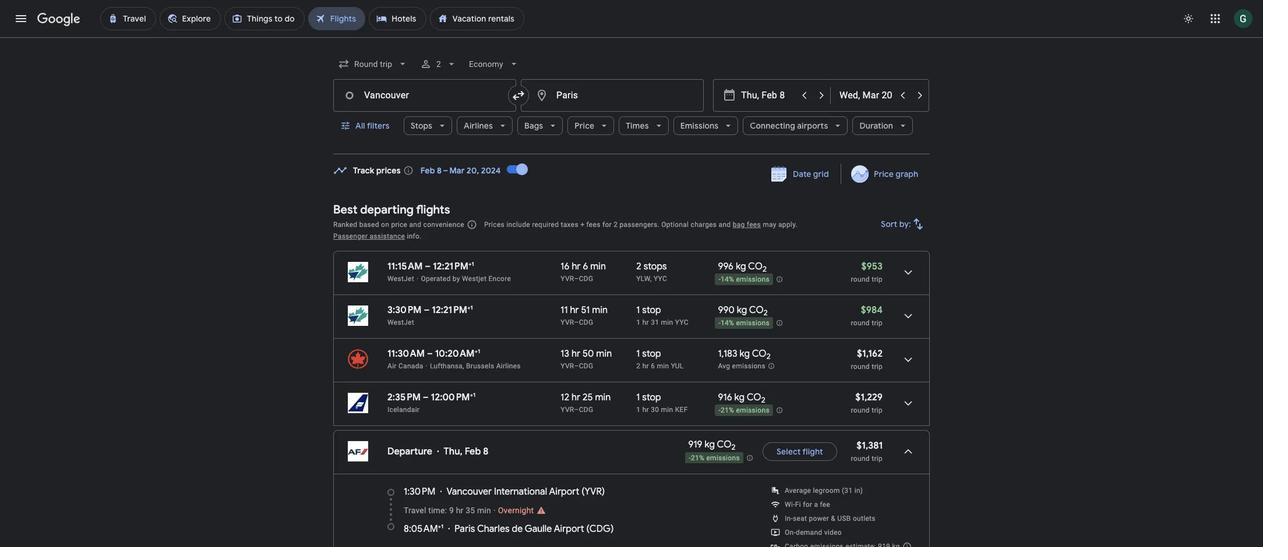 Task type: describe. For each thing, give the bounding box(es) containing it.
kg for 990
[[737, 305, 747, 316]]

bags
[[525, 121, 543, 131]]

connecting
[[750, 121, 795, 131]]

and inside prices include required taxes + fees for 2 passengers. optional charges and bag fees may apply. passenger assistance
[[719, 221, 731, 229]]

a
[[814, 501, 818, 509]]

emissions for 996
[[736, 276, 770, 284]]

bag fees button
[[733, 221, 761, 229]]

de
[[512, 524, 523, 536]]

layover (1 of 1) is a 1 hr 30 min layover at keflavík international airport in reykjavík. element
[[637, 406, 712, 415]]

stop for 12 hr 25 min
[[642, 392, 661, 404]]

1 and from the left
[[409, 221, 422, 229]]

2 button
[[416, 50, 462, 78]]

brussels
[[466, 362, 494, 371]]

passenger
[[333, 233, 368, 241]]

co for 919
[[717, 440, 732, 451]]

min right 35
[[477, 506, 491, 516]]

11
[[561, 305, 568, 316]]

emissions button
[[673, 112, 738, 140]]

prices include required taxes + fees for 2 passengers. optional charges and bag fees may apply. passenger assistance
[[333, 221, 798, 241]]

6 inside 1 stop 2 hr 6 min yul
[[651, 362, 655, 371]]

1 stop 1 hr 31 min yyc
[[637, 305, 689, 327]]

1 inside 11:15 am – 12:21 pm + 1
[[472, 260, 474, 268]]

yvr for 13 hr 50 min
[[561, 362, 574, 371]]

usb
[[838, 515, 851, 523]]

flights
[[416, 203, 450, 217]]

- for 916
[[719, 407, 721, 415]]

kg for 1,183
[[740, 348, 750, 360]]

– inside 11:15 am – 12:21 pm + 1
[[425, 261, 431, 273]]

leaves vancouver international airport at 11:30 am on thursday, february 8 and arrives at paris charles de gaulle airport at 10:20 am on friday, february 9. element
[[388, 348, 480, 360]]

12:21 pm for 11:15 am
[[433, 261, 468, 273]]

1 vertical spatial for
[[803, 501, 812, 509]]

9
[[449, 506, 454, 516]]

$1,229 round trip
[[851, 392, 883, 415]]

hr inside '13 hr 50 min yvr – cdg'
[[572, 348, 581, 360]]

leaves vancouver international airport at 2:35 pm on thursday, february 8 and arrives at paris charles de gaulle airport at 12:00 pm on friday, february 9. element
[[388, 392, 476, 404]]

co for 996
[[748, 261, 763, 273]]

- for 919
[[689, 454, 691, 462]]

required
[[532, 221, 559, 229]]

916
[[718, 392, 732, 404]]

2 inside the 996 kg co 2
[[763, 265, 767, 275]]

by
[[453, 275, 460, 283]]

21% for 916
[[721, 407, 734, 415]]

cdg for 13 hr 50 min
[[579, 362, 594, 371]]

1162 US dollars text field
[[857, 348, 883, 360]]

round for $1,229
[[851, 407, 870, 415]]

cdg for 16 hr 6 min
[[579, 275, 594, 283]]

feb inside find the best price region
[[421, 166, 435, 176]]

Departure text field
[[741, 80, 795, 111]]

international
[[494, 487, 547, 498]]

16 hr 6 min yvr – cdg
[[561, 261, 606, 283]]

30
[[651, 406, 659, 414]]

996 kg co 2
[[718, 261, 767, 275]]

+ for 11
[[467, 304, 471, 312]]

2:35 pm – 12:00 pm + 1
[[388, 392, 476, 404]]

2024
[[481, 166, 501, 176]]

connecting airports
[[750, 121, 828, 131]]

1,183 kg co 2
[[718, 348, 771, 362]]

main menu image
[[14, 12, 28, 26]]

track prices
[[353, 166, 401, 176]]

prices
[[484, 221, 505, 229]]

wi-
[[785, 501, 795, 509]]

sort by: button
[[877, 210, 930, 238]]

emissions for 916
[[736, 407, 770, 415]]

westjet
[[462, 275, 487, 283]]

trip for $1,381
[[872, 455, 883, 463]]

travel
[[404, 506, 426, 516]]

filters
[[367, 121, 390, 131]]

in)
[[855, 487, 863, 495]]

Departure time: 11:30 AM. text field
[[388, 348, 425, 360]]

,
[[650, 275, 652, 283]]

swap origin and destination. image
[[512, 89, 526, 103]]

kef
[[675, 406, 688, 414]]

min inside 1 stop 1 hr 31 min yyc
[[661, 319, 673, 327]]

ranked
[[333, 221, 357, 229]]

change appearance image
[[1175, 5, 1203, 33]]

1 up the layover (1 of 1) is a 1 hr 30 min layover at keflavík international airport in reykjavík. element
[[637, 392, 640, 404]]

12:00 pm
[[431, 392, 470, 404]]

legroom
[[813, 487, 840, 495]]

yyc inside 1 stop 1 hr 31 min yyc
[[675, 319, 689, 327]]

lufthansa, brussels airlines
[[430, 362, 521, 371]]

Arrival time: 12:00 PM on  Friday, February 9. text field
[[431, 392, 476, 404]]

min inside 12 hr 25 min yvr – cdg
[[595, 392, 611, 404]]

yul
[[671, 362, 684, 371]]

price button
[[568, 112, 614, 140]]

+ inside 8:05 am + 1
[[438, 523, 441, 531]]

min inside 16 hr 6 min yvr – cdg
[[590, 261, 606, 273]]

emissions
[[680, 121, 719, 131]]

sort by:
[[881, 219, 911, 230]]

2 inside 1,183 kg co 2
[[767, 352, 771, 362]]

– inside 2:35 pm – 12:00 pm + 1
[[423, 392, 429, 404]]

14% for 996
[[721, 276, 734, 284]]

- for 990
[[719, 319, 721, 328]]

in-seat power & usb outlets
[[785, 515, 876, 523]]

seat
[[793, 515, 807, 523]]

power
[[809, 515, 829, 523]]

lufthansa,
[[430, 362, 464, 371]]

990 kg co 2
[[718, 305, 768, 318]]

953 US dollars text field
[[862, 261, 883, 273]]

best departing flights
[[333, 203, 450, 217]]

1,183
[[718, 348, 738, 360]]

1 inside 8:05 am + 1
[[441, 523, 444, 531]]

1 stop 2 hr 6 min yul
[[637, 348, 684, 371]]

airlines inside best departing flights main content
[[496, 362, 521, 371]]

916 kg co 2
[[718, 392, 766, 406]]

$1,381
[[857, 441, 883, 452]]

all
[[355, 121, 365, 131]]

6 inside 16 hr 6 min yvr – cdg
[[583, 261, 588, 273]]

0 vertical spatial (
[[582, 487, 585, 498]]

find the best price region
[[333, 156, 930, 194]]

+ for 13
[[475, 348, 478, 355]]

1 inside 11:30 am – 10:20 am + 1
[[478, 348, 480, 355]]

video
[[824, 529, 842, 537]]

– inside 12 hr 25 min yvr – cdg
[[574, 406, 579, 414]]

thu,
[[444, 446, 463, 458]]

times button
[[619, 112, 669, 140]]

flight details. leaves vancouver international airport at 3:30 pm on thursday, february 8 and arrives at paris charles de gaulle airport at 12:21 pm on friday, february 9. image
[[895, 302, 923, 330]]

on-
[[785, 529, 796, 537]]

departure
[[388, 446, 433, 458]]

kg for 916
[[735, 392, 745, 404]]

arrival time: 12:21 pm on  friday, february 9. text field for 3:30 pm
[[432, 304, 473, 316]]

may
[[763, 221, 777, 229]]

select
[[777, 447, 801, 457]]

+ for 12
[[470, 392, 473, 399]]

2 inside 1 stop 2 hr 6 min yul
[[637, 362, 641, 371]]

$1,162 round trip
[[851, 348, 883, 371]]

flight
[[803, 447, 823, 457]]

– inside 3:30 pm – 12:21 pm + 1
[[424, 305, 430, 316]]

25
[[583, 392, 593, 404]]

co for 990
[[749, 305, 764, 316]]

2 westjet from the top
[[388, 319, 414, 327]]

+ for 16
[[468, 260, 472, 268]]

round for $984
[[851, 319, 870, 328]]

1 inside 2:35 pm – 12:00 pm + 1
[[473, 392, 476, 399]]

12:21 pm for 3:30 pm
[[432, 305, 467, 316]]

passenger assistance button
[[333, 233, 405, 241]]

air
[[388, 362, 397, 371]]

round for $1,381
[[851, 455, 870, 463]]

round for $1,162
[[851, 363, 870, 371]]

-21% emissions for 916
[[719, 407, 770, 415]]

leaves vancouver international airport at 3:30 pm on thursday, february 8 and arrives at paris charles de gaulle airport at 12:21 pm on friday, february 9. element
[[388, 304, 473, 316]]

2 inside 919 kg co 2
[[732, 443, 736, 453]]

on-demand video
[[785, 529, 842, 537]]

2 inside 990 kg co 2
[[764, 308, 768, 318]]

airlines button
[[457, 112, 513, 140]]

wi-fi for a fee
[[785, 501, 831, 509]]

-14% emissions for 990
[[719, 319, 770, 328]]

stop for 11 hr 51 min
[[642, 305, 661, 316]]

1 left "31"
[[637, 319, 641, 327]]

1229 US dollars text field
[[856, 392, 883, 404]]

min inside '13 hr 50 min yvr – cdg'
[[596, 348, 612, 360]]

11:30 am – 10:20 am + 1
[[388, 348, 480, 360]]

hr inside 16 hr 6 min yvr – cdg
[[572, 261, 581, 273]]

1 stop flight. element for 11 hr 51 min
[[637, 305, 661, 318]]

31
[[651, 319, 659, 327]]

price
[[391, 221, 407, 229]]

stops button
[[404, 112, 452, 140]]

airports
[[797, 121, 828, 131]]

vancouver
[[447, 487, 492, 498]]



Task type: locate. For each thing, give the bounding box(es) containing it.
feb
[[421, 166, 435, 176], [465, 446, 481, 458]]

2 round from the top
[[851, 319, 870, 328]]

round inside $984 round trip
[[851, 319, 870, 328]]

round for $953
[[851, 276, 870, 284]]

+
[[581, 221, 585, 229], [468, 260, 472, 268], [467, 304, 471, 312], [475, 348, 478, 355], [470, 392, 473, 399], [438, 523, 441, 531]]

– inside 11:30 am – 10:20 am + 1
[[427, 348, 433, 360]]

gaulle
[[525, 524, 552, 536]]

1 down time:
[[441, 523, 444, 531]]

2 inside prices include required taxes + fees for 2 passengers. optional charges and bag fees may apply. passenger assistance
[[614, 221, 618, 229]]

6
[[583, 261, 588, 273], [651, 362, 655, 371]]

min right "31"
[[661, 319, 673, 327]]

round inside $1,162 round trip
[[851, 363, 870, 371]]

12:21 pm up by
[[433, 261, 468, 273]]

travel time: 9 hr 35 min
[[404, 506, 491, 516]]

1 horizontal spatial fees
[[747, 221, 761, 229]]

14% down 996
[[721, 276, 734, 284]]

1 vertical spatial 14%
[[721, 319, 734, 328]]

air canada
[[388, 362, 423, 371]]

hr right 12
[[572, 392, 581, 404]]

 image down 'leaves vancouver international airport at 11:30 am on thursday, february 8 and arrives at paris charles de gaulle airport at 10:20 am on friday, february 9.' 'element'
[[426, 362, 428, 371]]

13
[[561, 348, 569, 360]]

2 inside 2 stops ylw , yyc
[[637, 261, 642, 273]]

0 vertical spatial 21%
[[721, 407, 734, 415]]

charles
[[477, 524, 510, 536]]

8:05 am
[[404, 524, 438, 536]]

emissions down 1,183 kg co 2
[[732, 363, 766, 371]]

fees
[[587, 221, 601, 229], [747, 221, 761, 229]]

kg for 919
[[705, 440, 715, 451]]

cdg for 11 hr 51 min
[[579, 319, 594, 327]]

0 horizontal spatial fees
[[587, 221, 601, 229]]

co for 916
[[747, 392, 761, 404]]

1 vertical spatial 12:21 pm
[[432, 305, 467, 316]]

0 vertical spatial feb
[[421, 166, 435, 176]]

trip inside $1,162 round trip
[[872, 363, 883, 371]]

track
[[353, 166, 374, 176]]

1 up brussels
[[478, 348, 480, 355]]

$953 round trip
[[851, 261, 883, 284]]

1:30 pm
[[404, 487, 436, 498]]

for left passengers.
[[603, 221, 612, 229]]

kg inside the 996 kg co 2
[[736, 261, 746, 273]]

round
[[851, 276, 870, 284], [851, 319, 870, 328], [851, 363, 870, 371], [851, 407, 870, 415], [851, 455, 870, 463]]

 image
[[417, 275, 419, 283]]

1 round from the top
[[851, 276, 870, 284]]

+ right taxes
[[581, 221, 585, 229]]

8
[[483, 446, 489, 458]]

hr left the yul
[[643, 362, 649, 371]]

-21% emissions down 916 kg co 2
[[719, 407, 770, 415]]

2 -14% emissions from the top
[[719, 319, 770, 328]]

0 horizontal spatial (
[[582, 487, 585, 498]]

None search field
[[333, 50, 930, 154]]

0 vertical spatial  image
[[426, 362, 428, 371]]

and left bag
[[719, 221, 731, 229]]

– down total duration 11 hr 51 min. element at bottom
[[574, 319, 579, 327]]

+ inside 2:35 pm – 12:00 pm + 1
[[470, 392, 473, 399]]

1 horizontal spatial yyc
[[675, 319, 689, 327]]

0 vertical spatial airlines
[[464, 121, 493, 131]]

$984
[[861, 305, 883, 316]]

charges
[[691, 221, 717, 229]]

arrival time: 12:21 pm on  friday, february 9. text field for 11:15 am
[[433, 260, 474, 273]]

1 stop flight. element up 30
[[637, 392, 661, 406]]

leaves vancouver international airport at 11:15 am on thursday, february 8 and arrives at paris charles de gaulle airport at 12:21 pm on friday, february 9. element
[[388, 260, 474, 273]]

0 vertical spatial 12:21 pm
[[433, 261, 468, 273]]

1 vertical spatial 6
[[651, 362, 655, 371]]

min inside 1 stop 2 hr 6 min yul
[[657, 362, 669, 371]]

1 vertical spatial feb
[[465, 446, 481, 458]]

1 stop flight. element for 13 hr 50 min
[[637, 348, 661, 362]]

1 inside 3:30 pm – 12:21 pm + 1
[[471, 304, 473, 312]]

- for 996
[[719, 276, 721, 284]]

yvr inside '13 hr 50 min yvr – cdg'
[[561, 362, 574, 371]]

min right the 25 at the bottom
[[595, 392, 611, 404]]

+ up operated by westjet encore
[[468, 260, 472, 268]]

1 vertical spatial arrival time: 12:21 pm on  friday, february 9. text field
[[432, 304, 473, 316]]

– inside '13 hr 50 min yvr – cdg'
[[574, 362, 579, 371]]

None text field
[[333, 79, 516, 112], [521, 79, 704, 112], [333, 79, 516, 112], [521, 79, 704, 112]]

hr left "31"
[[643, 319, 649, 327]]

round down 953 us dollars text field
[[851, 276, 870, 284]]

12:21 pm inside 3:30 pm – 12:21 pm + 1
[[432, 305, 467, 316]]

-14% emissions for 996
[[719, 276, 770, 284]]

21% down '916'
[[721, 407, 734, 415]]

0 horizontal spatial yyc
[[654, 275, 667, 283]]

2 1 stop flight. element from the top
[[637, 348, 661, 362]]

trip down $1,162 text box
[[872, 363, 883, 371]]

date
[[793, 169, 812, 179]]

bag
[[733, 221, 745, 229]]

10:20 am
[[435, 348, 475, 360]]

- down '916'
[[719, 407, 721, 415]]

round down $1,229 text field
[[851, 407, 870, 415]]

Arrival time: 10:20 AM on  Friday, February 9. text field
[[435, 348, 480, 360]]

0 horizontal spatial feb
[[421, 166, 435, 176]]

2 fees from the left
[[747, 221, 761, 229]]

1 up westjet
[[472, 260, 474, 268]]

1 vertical spatial airlines
[[496, 362, 521, 371]]

0 vertical spatial for
[[603, 221, 612, 229]]

 image for –
[[426, 362, 428, 371]]

trip for $1,162
[[872, 363, 883, 371]]

date grid button
[[763, 164, 838, 185]]

loading results progress bar
[[0, 37, 1263, 40]]

Return text field
[[840, 80, 893, 111]]

(
[[582, 487, 585, 498], [587, 524, 590, 536]]

westjet down 11:15 am
[[388, 275, 414, 283]]

0 horizontal spatial and
[[409, 221, 422, 229]]

min inside 1 stop 1 hr 30 min kef
[[661, 406, 673, 414]]

in-
[[785, 515, 793, 523]]

round inside $1,381 round trip
[[851, 455, 870, 463]]

total duration 12 hr 25 min. element
[[561, 392, 637, 406]]

Departure time: 3:30 PM. text field
[[388, 305, 422, 316]]

1 trip from the top
[[872, 276, 883, 284]]

– inside the 11 hr 51 min yvr – cdg
[[574, 319, 579, 327]]

avg emissions
[[718, 363, 766, 371]]

total duration 13 hr 50 min. element
[[561, 348, 637, 362]]

-14% emissions down 990 kg co 2
[[719, 319, 770, 328]]

0 horizontal spatial price
[[575, 121, 595, 131]]

price inside popup button
[[575, 121, 595, 131]]

4 round from the top
[[851, 407, 870, 415]]

overnight
[[498, 506, 534, 516]]

airlines up 20,
[[464, 121, 493, 131]]

21% down 919
[[691, 454, 705, 462]]

hr right 16
[[572, 261, 581, 273]]

duration button
[[853, 112, 913, 140]]

by:
[[900, 219, 911, 230]]

departing
[[360, 203, 414, 217]]

yyc right ,
[[654, 275, 667, 283]]

ylw
[[637, 275, 650, 283]]

2 stops ylw , yyc
[[637, 261, 667, 283]]

0 vertical spatial arrival time: 12:21 pm on  friday, february 9. text field
[[433, 260, 474, 273]]

–
[[425, 261, 431, 273], [574, 275, 579, 283], [424, 305, 430, 316], [574, 319, 579, 327], [427, 348, 433, 360], [574, 362, 579, 371], [423, 392, 429, 404], [574, 406, 579, 414]]

1 horizontal spatial  image
[[494, 506, 496, 516]]

canada
[[399, 362, 423, 371]]

trip down $1,381 text field
[[872, 455, 883, 463]]

1 vertical spatial westjet
[[388, 319, 414, 327]]

0 vertical spatial yyc
[[654, 275, 667, 283]]

1 vertical spatial -21% emissions
[[689, 454, 740, 462]]

airport right international
[[549, 487, 580, 498]]

date grid
[[793, 169, 829, 179]]

– down total duration 16 hr 6 min. element
[[574, 275, 579, 283]]

kg right 996
[[736, 261, 746, 273]]

min right 30
[[661, 406, 673, 414]]

trip inside the $1,229 round trip
[[872, 407, 883, 415]]

on
[[381, 221, 389, 229]]

cdg for 12 hr 25 min
[[579, 406, 594, 414]]

emissions down 916 kg co 2
[[736, 407, 770, 415]]

1381 US dollars text field
[[857, 441, 883, 452]]

co right 996
[[748, 261, 763, 273]]

919 kg co 2
[[688, 440, 736, 453]]

fees right taxes
[[587, 221, 601, 229]]

airlines inside popup button
[[464, 121, 493, 131]]

-21% emissions down 919 kg co 2
[[689, 454, 740, 462]]

1 vertical spatial 21%
[[691, 454, 705, 462]]

airport right gaulle
[[554, 524, 584, 536]]

11 hr 51 min yvr – cdg
[[561, 305, 608, 327]]

trip for $953
[[872, 276, 883, 284]]

round inside the $1,229 round trip
[[851, 407, 870, 415]]

+ inside 11:15 am – 12:21 pm + 1
[[468, 260, 472, 268]]

1 fees from the left
[[587, 221, 601, 229]]

kg up avg emissions
[[740, 348, 750, 360]]

0 vertical spatial -14% emissions
[[719, 276, 770, 284]]

3 stop from the top
[[642, 392, 661, 404]]

stop inside 1 stop 1 hr 31 min yyc
[[642, 305, 661, 316]]

hr right 13 on the left bottom of page
[[572, 348, 581, 360]]

12 hr 25 min yvr – cdg
[[561, 392, 611, 414]]

price graph
[[874, 169, 918, 179]]

 image
[[426, 362, 428, 371], [494, 506, 496, 516]]

21% for 919
[[691, 454, 705, 462]]

+ inside 3:30 pm – 12:21 pm + 1
[[467, 304, 471, 312]]

1 horizontal spatial (
[[587, 524, 590, 536]]

assistance
[[370, 233, 405, 241]]

1 horizontal spatial price
[[874, 169, 894, 179]]

price for price graph
[[874, 169, 894, 179]]

0 horizontal spatial 21%
[[691, 454, 705, 462]]

1 vertical spatial 1 stop flight. element
[[637, 348, 661, 362]]

1 vertical spatial -14% emissions
[[719, 319, 770, 328]]

operated
[[421, 275, 451, 283]]

trip inside $984 round trip
[[872, 319, 883, 328]]

+ down operated by westjet encore
[[467, 304, 471, 312]]

1 westjet from the top
[[388, 275, 414, 283]]

0 vertical spatial 1 stop flight. element
[[637, 305, 661, 318]]

2 stops flight. element
[[637, 261, 667, 274]]

trip inside the $953 round trip
[[872, 276, 883, 284]]

3:30 pm – 12:21 pm + 1
[[388, 304, 473, 316]]

convenience
[[423, 221, 464, 229]]

1 stop from the top
[[642, 305, 661, 316]]

kg right 990
[[737, 305, 747, 316]]

1 horizontal spatial and
[[719, 221, 731, 229]]

- down 996
[[719, 276, 721, 284]]

0 vertical spatial )
[[602, 487, 605, 498]]

round down $1,381 text field
[[851, 455, 870, 463]]

kg inside 919 kg co 2
[[705, 440, 715, 451]]

1 down westjet
[[471, 304, 473, 312]]

connecting airports button
[[743, 112, 848, 140]]

)
[[602, 487, 605, 498], [611, 524, 614, 536]]

co right 990
[[749, 305, 764, 316]]

0 horizontal spatial )
[[602, 487, 605, 498]]

best departing flights main content
[[333, 156, 930, 548]]

layover (1 of 1) is a 2 hr 6 min layover at montréal-pierre elliott trudeau international airport in montreal. element
[[637, 362, 712, 371]]

none search field containing all filters
[[333, 50, 930, 154]]

12:21 pm
[[433, 261, 468, 273], [432, 305, 467, 316]]

min right the 50
[[596, 348, 612, 360]]

1 horizontal spatial 21%
[[721, 407, 734, 415]]

kg right '916'
[[735, 392, 745, 404]]

1 vertical spatial  image
[[494, 506, 496, 516]]

1 -14% emissions from the top
[[719, 276, 770, 284]]

1 stop flight. element down "31"
[[637, 348, 661, 362]]

2 vertical spatial stop
[[642, 392, 661, 404]]

for left a
[[803, 501, 812, 509]]

-14% emissions down the 996 kg co 2
[[719, 276, 770, 284]]

min left the yul
[[657, 362, 669, 371]]

5 round from the top
[[851, 455, 870, 463]]

 image up charles
[[494, 506, 496, 516]]

sort
[[881, 219, 898, 230]]

arrival time: 12:21 pm on  friday, february 9. text field up by
[[433, 260, 474, 273]]

- down 990
[[719, 319, 721, 328]]

6 right 16
[[583, 261, 588, 273]]

round inside the $953 round trip
[[851, 276, 870, 284]]

12:21 pm inside 11:15 am – 12:21 pm + 1
[[433, 261, 468, 273]]

co inside 1,183 kg co 2
[[752, 348, 767, 360]]

flight details. leaves vancouver international airport at 11:15 am on thursday, february 8 and arrives at paris charles de gaulle airport at 12:21 pm on friday, february 9. image
[[895, 259, 923, 287]]

1 stop flight. element up "31"
[[637, 305, 661, 318]]

-21% emissions for 919
[[689, 454, 740, 462]]

4 trip from the top
[[872, 407, 883, 415]]

apply.
[[779, 221, 798, 229]]

and right price
[[409, 221, 422, 229]]

emissions down 990 kg co 2
[[736, 319, 770, 328]]

Arrival time: 8:05 AM on  Friday, February 9. text field
[[404, 523, 444, 536]]

co inside 916 kg co 2
[[747, 392, 761, 404]]

co right '916'
[[747, 392, 761, 404]]

1 up layover (1 of 1) is a 2 hr 6 min layover at montréal-pierre elliott trudeau international airport in montreal. element
[[637, 348, 640, 360]]

13 hr 50 min yvr – cdg
[[561, 348, 612, 371]]

average
[[785, 487, 811, 495]]

hr inside 1 stop 1 hr 31 min yyc
[[643, 319, 649, 327]]

2 14% from the top
[[721, 319, 734, 328]]

hr inside 1 stop 2 hr 6 min yul
[[643, 362, 649, 371]]

0 vertical spatial airport
[[549, 487, 580, 498]]

icelandair
[[388, 406, 420, 414]]

stop up 30
[[642, 392, 661, 404]]

co inside 919 kg co 2
[[717, 440, 732, 451]]

$1,162
[[857, 348, 883, 360]]

total duration 11 hr 51 min. element
[[561, 305, 637, 318]]

flight details. leaves vancouver international airport at 2:35 pm on thursday, february 8 and arrives at paris charles de gaulle airport at 12:00 pm on friday, february 9. image
[[895, 390, 923, 418]]

yyc inside 2 stops ylw , yyc
[[654, 275, 667, 283]]

stop inside 1 stop 2 hr 6 min yul
[[642, 348, 661, 360]]

hr right 9
[[456, 506, 464, 516]]

0 vertical spatial westjet
[[388, 275, 414, 283]]

1 horizontal spatial feb
[[465, 446, 481, 458]]

2 stop from the top
[[642, 348, 661, 360]]

0 vertical spatial price
[[575, 121, 595, 131]]

yvr for 11 hr 51 min
[[561, 319, 574, 327]]

learn more about ranking image
[[467, 220, 477, 230]]

trip for $1,229
[[872, 407, 883, 415]]

1 14% from the top
[[721, 276, 734, 284]]

fees right bag
[[747, 221, 761, 229]]

2 and from the left
[[719, 221, 731, 229]]

1 vertical spatial airport
[[554, 524, 584, 536]]

time:
[[428, 506, 447, 516]]

+ inside prices include required taxes + fees for 2 passengers. optional charges and bag fees may apply. passenger assistance
[[581, 221, 585, 229]]

14% for 990
[[721, 319, 734, 328]]

– down "total duration 13 hr 50 min." element
[[574, 362, 579, 371]]

arrival time: 12:21 pm on  friday, february 9. text field down by
[[432, 304, 473, 316]]

feb left "8"
[[465, 446, 481, 458]]

yvr for 12 hr 25 min
[[561, 406, 574, 414]]

times
[[626, 121, 649, 131]]

stop for 13 hr 50 min
[[642, 348, 661, 360]]

hr right 11
[[570, 305, 579, 316]]

1 vertical spatial (
[[587, 524, 590, 536]]

1 down ylw
[[637, 305, 640, 316]]

price left graph
[[874, 169, 894, 179]]

1 inside 1 stop 2 hr 6 min yul
[[637, 348, 640, 360]]

cdg inside '13 hr 50 min yvr – cdg'
[[579, 362, 594, 371]]

– down total duration 12 hr 25 min. element
[[574, 406, 579, 414]]

3:30 pm
[[388, 305, 422, 316]]

1 stop flight. element for 12 hr 25 min
[[637, 392, 661, 406]]

2 trip from the top
[[872, 319, 883, 328]]

0 vertical spatial stop
[[642, 305, 661, 316]]

layover (1 of 1) is a 1 hr 31 min layover at calgary international airport in calgary. element
[[637, 318, 712, 328]]

0 horizontal spatial for
[[603, 221, 612, 229]]

0 vertical spatial 14%
[[721, 276, 734, 284]]

kg inside 916 kg co 2
[[735, 392, 745, 404]]

yyc right "31"
[[675, 319, 689, 327]]

price
[[575, 121, 595, 131], [874, 169, 894, 179]]

None field
[[333, 54, 413, 75], [465, 54, 525, 75], [333, 54, 413, 75], [465, 54, 525, 75]]

hr inside 1 stop 1 hr 30 min kef
[[643, 406, 649, 414]]

trip inside $1,381 round trip
[[872, 455, 883, 463]]

include
[[507, 221, 530, 229]]

flight details. leaves vancouver international airport at 11:30 am on thursday, february 8 and arrives at paris charles de gaulle airport at 10:20 am on friday, february 9. image
[[895, 346, 923, 374]]

total duration 16 hr 6 min. element
[[561, 261, 637, 274]]

westjet down 3:30 pm text field
[[388, 319, 414, 327]]

1 vertical spatial )
[[611, 524, 614, 536]]

yyc
[[654, 275, 667, 283], [675, 319, 689, 327]]

co right 919
[[717, 440, 732, 451]]

3 round from the top
[[851, 363, 870, 371]]

1 vertical spatial stop
[[642, 348, 661, 360]]

3 trip from the top
[[872, 363, 883, 371]]

12
[[561, 392, 569, 404]]

1 horizontal spatial airlines
[[496, 362, 521, 371]]

yvr inside 12 hr 25 min yvr – cdg
[[561, 406, 574, 414]]

1 stop 1 hr 30 min kef
[[637, 392, 688, 414]]

1 vertical spatial price
[[874, 169, 894, 179]]

1 right 12:00 pm
[[473, 392, 476, 399]]

price graph button
[[844, 164, 928, 185]]

5 trip from the top
[[872, 455, 883, 463]]

stop inside 1 stop 1 hr 30 min kef
[[642, 392, 661, 404]]

– right "2:35 pm" 'text box'
[[423, 392, 429, 404]]

outlets
[[853, 515, 876, 523]]

1 horizontal spatial )
[[611, 524, 614, 536]]

11:30 am
[[388, 348, 425, 360]]

fee
[[820, 501, 831, 509]]

kg inside 990 kg co 2
[[737, 305, 747, 316]]

– right "3:30 pm"
[[424, 305, 430, 316]]

hr inside the 11 hr 51 min yvr – cdg
[[570, 305, 579, 316]]

+ up lufthansa, brussels airlines
[[475, 348, 478, 355]]

8:05 am + 1
[[404, 523, 444, 536]]

– up lufthansa,
[[427, 348, 433, 360]]

operated by westjet encore
[[421, 275, 511, 283]]

12:21 pm down by
[[432, 305, 467, 316]]

hr inside 12 hr 25 min yvr – cdg
[[572, 392, 581, 404]]

price for price
[[575, 121, 595, 131]]

3 1 stop flight. element from the top
[[637, 392, 661, 406]]

6 left the yul
[[651, 362, 655, 371]]

1 stop flight. element
[[637, 305, 661, 318], [637, 348, 661, 362], [637, 392, 661, 406]]

+ down time:
[[438, 523, 441, 531]]

kg right 919
[[705, 440, 715, 451]]

1 1 stop flight. element from the top
[[637, 305, 661, 318]]

$1,381 round trip
[[851, 441, 883, 463]]

ranked based on price and convenience
[[333, 221, 464, 229]]

0 vertical spatial -21% emissions
[[719, 407, 770, 415]]

emissions for 919
[[707, 454, 740, 462]]

Arrival time: 12:21 PM on  Friday, February 9. text field
[[433, 260, 474, 273], [432, 304, 473, 316]]

carbon emissions estimate: 919 kilograms element
[[785, 543, 900, 548]]

cdg
[[579, 275, 594, 283], [579, 319, 594, 327], [579, 362, 594, 371], [579, 406, 594, 414], [590, 524, 611, 536]]

co up avg emissions
[[752, 348, 767, 360]]

984 US dollars text field
[[861, 305, 883, 316]]

 image for international
[[494, 506, 496, 516]]

price inside button
[[874, 169, 894, 179]]

1 horizontal spatial for
[[803, 501, 812, 509]]

1 vertical spatial yyc
[[675, 319, 689, 327]]

14%
[[721, 276, 734, 284], [721, 319, 734, 328]]

trip down 953 us dollars text field
[[872, 276, 883, 284]]

+ down lufthansa, brussels airlines
[[470, 392, 473, 399]]

trip down "984 us dollars" text box
[[872, 319, 883, 328]]

0 horizontal spatial  image
[[426, 362, 428, 371]]

trip for $984
[[872, 319, 883, 328]]

yvr
[[561, 275, 574, 283], [561, 319, 574, 327], [561, 362, 574, 371], [561, 406, 574, 414], [585, 487, 602, 498]]

min right the 51 at the bottom
[[592, 305, 608, 316]]

0 horizontal spatial airlines
[[464, 121, 493, 131]]

2 vertical spatial 1 stop flight. element
[[637, 392, 661, 406]]

bags button
[[518, 112, 563, 140]]

co inside 990 kg co 2
[[749, 305, 764, 316]]

kg for 996
[[736, 261, 746, 273]]

min inside the 11 hr 51 min yvr – cdg
[[592, 305, 608, 316]]

1 horizontal spatial 6
[[651, 362, 655, 371]]

emissions for 990
[[736, 319, 770, 328]]

2 inside 916 kg co 2
[[761, 396, 766, 406]]

Departure time: 11:15 AM. text field
[[388, 261, 423, 273]]

0 vertical spatial 6
[[583, 261, 588, 273]]

paris
[[455, 524, 475, 536]]

emissions down the 996 kg co 2
[[736, 276, 770, 284]]

– inside 16 hr 6 min yvr – cdg
[[574, 275, 579, 283]]

+ inside 11:30 am – 10:20 am + 1
[[475, 348, 478, 355]]

yvr inside the 11 hr 51 min yvr – cdg
[[561, 319, 574, 327]]

feb right learn more about tracked prices image
[[421, 166, 435, 176]]

yvr inside 16 hr 6 min yvr – cdg
[[561, 275, 574, 283]]

0 horizontal spatial 6
[[583, 261, 588, 273]]

westjet
[[388, 275, 414, 283], [388, 319, 414, 327]]

Departure time: 1:30 PM. text field
[[404, 487, 436, 498]]

airlines right brussels
[[496, 362, 521, 371]]

- down 919
[[689, 454, 691, 462]]

kg inside 1,183 kg co 2
[[740, 348, 750, 360]]

2 inside popup button
[[437, 59, 441, 69]]

emissions down 919 kg co 2
[[707, 454, 740, 462]]

cdg inside 12 hr 25 min yvr – cdg
[[579, 406, 594, 414]]

yvr for 16 hr 6 min
[[561, 275, 574, 283]]

(31
[[842, 487, 853, 495]]

for inside prices include required taxes + fees for 2 passengers. optional charges and bag fees may apply. passenger assistance
[[603, 221, 612, 229]]

Departure time: 2:35 PM. text field
[[388, 392, 421, 404]]

1 left 30
[[637, 406, 641, 414]]

stop up layover (1 of 1) is a 2 hr 6 min layover at montréal-pierre elliott trudeau international airport in montreal. element
[[642, 348, 661, 360]]

cdg inside 16 hr 6 min yvr – cdg
[[579, 275, 594, 283]]

layover (1 of 2) is a 2 hr 51 min layover at kelowna international airport in kelowna. layover (2 of 2) is a 2 hr 16 min layover at calgary international airport in calgary. element
[[637, 274, 712, 284]]

co for 1,183
[[752, 348, 767, 360]]

14% down 990
[[721, 319, 734, 328]]

all filters button
[[333, 112, 399, 140]]

duration
[[860, 121, 893, 131]]

round down "984 us dollars" text box
[[851, 319, 870, 328]]

co inside the 996 kg co 2
[[748, 261, 763, 273]]

cdg inside the 11 hr 51 min yvr – cdg
[[579, 319, 594, 327]]

learn more about tracked prices image
[[403, 166, 414, 176]]



Task type: vqa. For each thing, say whether or not it's contained in the screenshot.
50
yes



